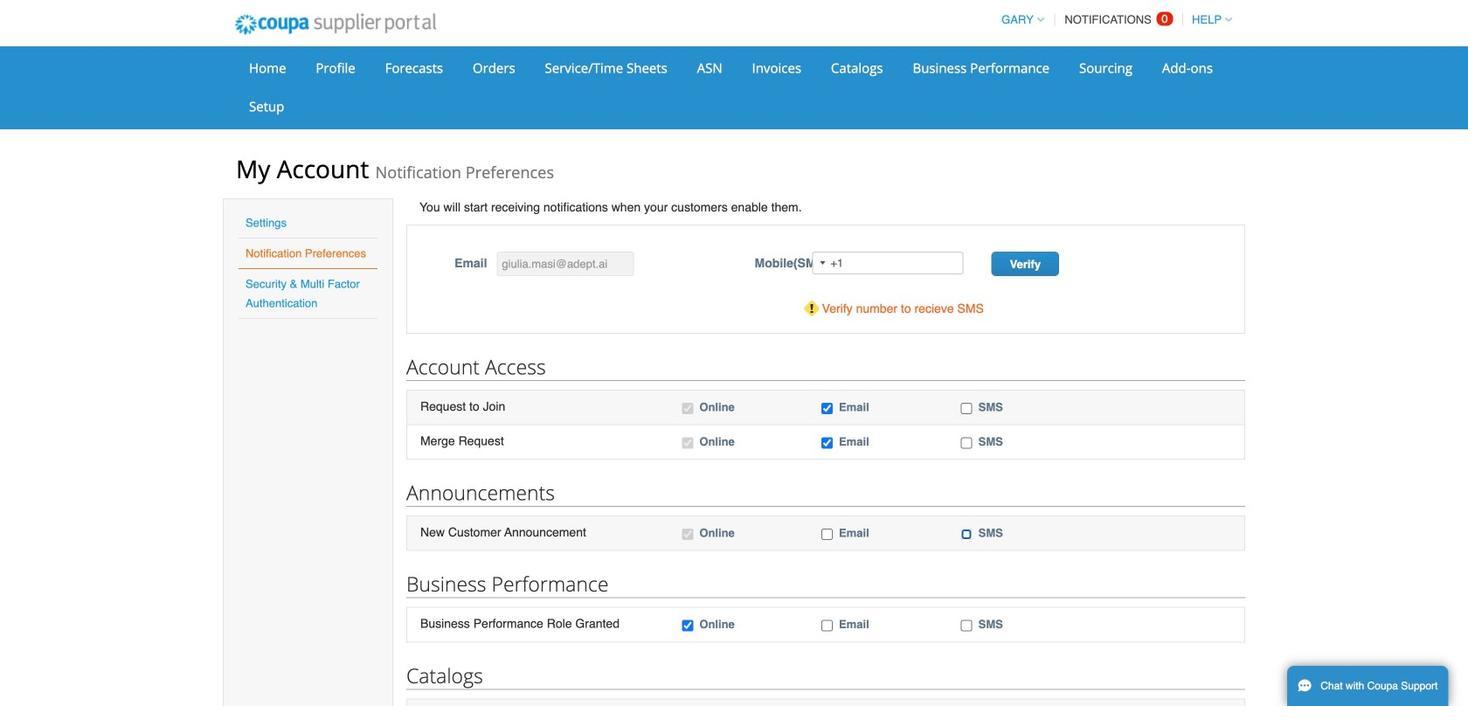 Task type: locate. For each thing, give the bounding box(es) containing it.
navigation
[[994, 3, 1232, 37]]

Telephone country code field
[[813, 253, 831, 274]]

None text field
[[497, 252, 634, 276]]

coupa supplier portal image
[[223, 3, 448, 46]]

None checkbox
[[682, 403, 693, 414], [682, 438, 693, 449], [822, 438, 833, 449], [961, 529, 973, 540], [682, 620, 693, 632], [822, 620, 833, 632], [682, 403, 693, 414], [682, 438, 693, 449], [822, 438, 833, 449], [961, 529, 973, 540], [682, 620, 693, 632], [822, 620, 833, 632]]

None checkbox
[[822, 403, 833, 414], [961, 403, 973, 414], [961, 438, 973, 449], [682, 529, 693, 540], [822, 529, 833, 540], [961, 620, 973, 632], [822, 403, 833, 414], [961, 403, 973, 414], [961, 438, 973, 449], [682, 529, 693, 540], [822, 529, 833, 540], [961, 620, 973, 632]]



Task type: describe. For each thing, give the bounding box(es) containing it.
+1 201-555-0123 text field
[[812, 252, 964, 274]]

telephone country code image
[[820, 261, 825, 265]]



Task type: vqa. For each thing, say whether or not it's contained in the screenshot.
telephone country code "field"
yes



